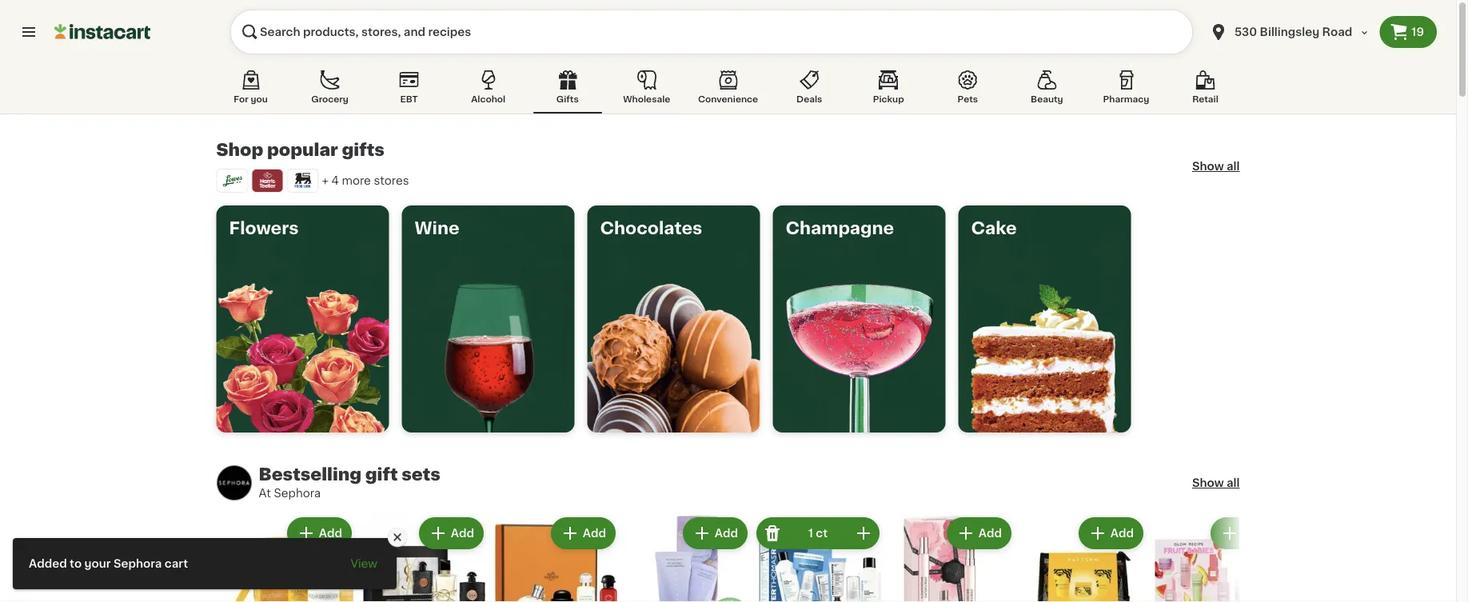 Task type: vqa. For each thing, say whether or not it's contained in the screenshot.
Plus to the top
no



Task type: describe. For each thing, give the bounding box(es) containing it.
gifts
[[342, 141, 385, 158]]

+ 4 more stores link
[[216, 164, 409, 193]]

pets
[[958, 95, 978, 104]]

19
[[1412, 26, 1425, 38]]

ct
[[816, 528, 828, 539]]

show all for first show all link
[[1193, 161, 1240, 172]]

gifts
[[556, 95, 579, 104]]

show for first show all link
[[1193, 161, 1224, 172]]

+ 4 more stores
[[322, 175, 409, 186]]

4 product group from the left
[[625, 514, 751, 602]]

3 product group from the left
[[493, 514, 619, 602]]

your
[[84, 558, 111, 569]]

1 all from the top
[[1227, 161, 1240, 172]]

beauty
[[1031, 95, 1064, 104]]

add for third add button from the right
[[978, 528, 1002, 539]]

ebt
[[400, 95, 418, 104]]

1 530 billingsley road button from the left
[[1200, 10, 1380, 54]]

bestselling
[[259, 466, 362, 483]]

for you button
[[216, 67, 285, 114]]

added
[[29, 558, 67, 569]]

convenience
[[698, 95, 758, 104]]

5 add button from the left
[[948, 519, 1010, 548]]

alcohol
[[471, 95, 506, 104]]

add for 4th add button from the right
[[714, 528, 738, 539]]

shop categories tab list
[[216, 67, 1240, 114]]

6 add button from the left
[[1080, 519, 1142, 548]]

pickup
[[873, 95, 904, 104]]

1 ct
[[808, 528, 828, 539]]

for you
[[234, 95, 268, 104]]

show for 2nd show all link from the top
[[1193, 478, 1224, 489]]

add for fifth add button from the right
[[583, 528, 606, 539]]

shop popular gifts
[[216, 141, 385, 158]]

8 product group from the left
[[1153, 514, 1279, 602]]

1
[[808, 528, 813, 539]]

retail
[[1193, 95, 1219, 104]]

sets
[[402, 466, 441, 483]]

+
[[322, 175, 329, 186]]

popular
[[267, 141, 338, 158]]

530
[[1235, 26, 1258, 38]]

at
[[259, 488, 271, 499]]

cart
[[165, 558, 188, 569]]

1 vertical spatial sephora
[[113, 558, 162, 569]]

product group containing 1 ct
[[756, 514, 883, 602]]

wine link
[[402, 206, 575, 433]]

7 product group from the left
[[1021, 514, 1147, 602]]

1 add button from the left
[[288, 519, 350, 548]]

convenience button
[[692, 67, 765, 114]]



Task type: locate. For each thing, give the bounding box(es) containing it.
show all link
[[1193, 158, 1240, 174], [1193, 475, 1240, 491]]

tab panel containing shop popular gifts
[[198, 140, 1279, 602]]

7 add button from the left
[[1212, 519, 1274, 548]]

added to your sephora cart
[[29, 558, 188, 569]]

ebt button
[[375, 67, 444, 114]]

wholesale
[[623, 95, 671, 104]]

champagne link
[[773, 206, 946, 433]]

deals button
[[775, 67, 844, 114]]

3 add button from the left
[[552, 519, 614, 548]]

1 show from the top
[[1193, 161, 1224, 172]]

show
[[1193, 161, 1224, 172], [1193, 478, 1224, 489]]

show all for 2nd show all link from the top
[[1193, 478, 1240, 489]]

2 add button from the left
[[420, 519, 482, 548]]

1 vertical spatial show all
[[1193, 478, 1240, 489]]

wholesale button
[[613, 67, 681, 114]]

1 vertical spatial show
[[1193, 478, 1224, 489]]

sephora down bestselling
[[274, 488, 321, 499]]

7 add from the left
[[1242, 528, 1266, 539]]

instacart image
[[54, 22, 150, 42]]

remove peter thomas roth acne-clear essentials 4-piece acne kit image
[[763, 524, 782, 543]]

bestselling gift sets at sephora
[[259, 466, 441, 499]]

5 product group from the left
[[756, 514, 883, 602]]

1 vertical spatial show all link
[[1193, 475, 1240, 491]]

0 vertical spatial all
[[1227, 161, 1240, 172]]

champagne
[[786, 220, 894, 236]]

for
[[234, 95, 249, 104]]

2 show all link from the top
[[1193, 475, 1240, 491]]

530 billingsley road
[[1235, 26, 1353, 38]]

0 horizontal spatial sephora
[[113, 558, 162, 569]]

1 add from the left
[[319, 528, 342, 539]]

1 horizontal spatial sephora
[[274, 488, 321, 499]]

you
[[251, 95, 268, 104]]

2 all from the top
[[1227, 478, 1240, 489]]

gift
[[365, 466, 398, 483]]

1 vertical spatial all
[[1227, 478, 1240, 489]]

0 vertical spatial show all
[[1193, 161, 1240, 172]]

4 add from the left
[[714, 528, 738, 539]]

close toast image
[[391, 531, 404, 544]]

sephora image
[[216, 465, 252, 501]]

add for 2nd add button from the left
[[451, 528, 474, 539]]

1 product group from the left
[[229, 514, 355, 602]]

Search field
[[230, 10, 1193, 54]]

deals
[[797, 95, 822, 104]]

530 billingsley road button
[[1200, 10, 1380, 54], [1209, 10, 1370, 54]]

add for 7th add button from right
[[319, 528, 342, 539]]

flowers link
[[216, 206, 389, 433]]

2 add from the left
[[451, 528, 474, 539]]

all
[[1227, 161, 1240, 172], [1227, 478, 1240, 489]]

None search field
[[230, 10, 1193, 54]]

tab panel
[[198, 140, 1279, 602]]

wine
[[415, 220, 460, 236]]

chocolates
[[600, 220, 703, 236]]

product group
[[229, 514, 355, 602], [361, 514, 487, 602], [493, 514, 619, 602], [625, 514, 751, 602], [756, 514, 883, 602], [889, 514, 1015, 602], [1021, 514, 1147, 602], [1153, 514, 1279, 602]]

flowers
[[229, 220, 299, 236]]

add button
[[288, 519, 350, 548], [420, 519, 482, 548], [552, 519, 614, 548], [684, 519, 746, 548], [948, 519, 1010, 548], [1080, 519, 1142, 548], [1212, 519, 1274, 548]]

1 show all from the top
[[1193, 161, 1240, 172]]

cake link
[[959, 206, 1131, 433]]

lowes foods logo image
[[220, 169, 244, 193]]

add for first add button from right
[[1242, 528, 1266, 539]]

2 530 billingsley road button from the left
[[1209, 10, 1370, 54]]

beauty button
[[1013, 67, 1082, 114]]

4
[[332, 175, 339, 186]]

add for second add button from right
[[1110, 528, 1134, 539]]

6 product group from the left
[[889, 514, 1015, 602]]

0 vertical spatial sephora
[[274, 488, 321, 499]]

3 add from the left
[[583, 528, 606, 539]]

0 vertical spatial show
[[1193, 161, 1224, 172]]

sephora inside bestselling gift sets at sephora
[[274, 488, 321, 499]]

road
[[1323, 26, 1353, 38]]

sephora left cart
[[113, 558, 162, 569]]

6 add from the left
[[1110, 528, 1134, 539]]

pickup button
[[854, 67, 923, 114]]

grocery button
[[296, 67, 364, 114]]

19 button
[[1380, 16, 1437, 48]]

2 show from the top
[[1193, 478, 1224, 489]]

item carousel region
[[198, 514, 1279, 602]]

more
[[342, 175, 371, 186]]

billingsley
[[1260, 26, 1320, 38]]

2 product group from the left
[[361, 514, 487, 602]]

gifts button
[[533, 67, 602, 114]]

food lion logo image
[[291, 169, 315, 193]]

pharmacy button
[[1092, 67, 1161, 114]]

retail button
[[1171, 67, 1240, 114]]

to
[[70, 558, 82, 569]]

show all
[[1193, 161, 1240, 172], [1193, 478, 1240, 489]]

1 show all link from the top
[[1193, 158, 1240, 174]]

harris teeter logo image
[[256, 169, 280, 193]]

alcohol button
[[454, 67, 523, 114]]

0 vertical spatial show all link
[[1193, 158, 1240, 174]]

view button
[[341, 548, 387, 580]]

cake
[[971, 220, 1017, 236]]

stores
[[374, 175, 409, 186]]

add
[[319, 528, 342, 539], [451, 528, 474, 539], [583, 528, 606, 539], [714, 528, 738, 539], [978, 528, 1002, 539], [1110, 528, 1134, 539], [1242, 528, 1266, 539]]

view
[[351, 558, 378, 569]]

shop
[[216, 141, 263, 158]]

increment quantity of peter thomas roth acne-clear essentials 4-piece acne kit image
[[854, 524, 873, 543]]

sephora
[[274, 488, 321, 499], [113, 558, 162, 569]]

5 add from the left
[[978, 528, 1002, 539]]

chocolates link
[[587, 206, 760, 433]]

4 add button from the left
[[684, 519, 746, 548]]

pets button
[[934, 67, 1002, 114]]

grocery
[[311, 95, 349, 104]]

2 show all from the top
[[1193, 478, 1240, 489]]

pharmacy
[[1103, 95, 1150, 104]]



